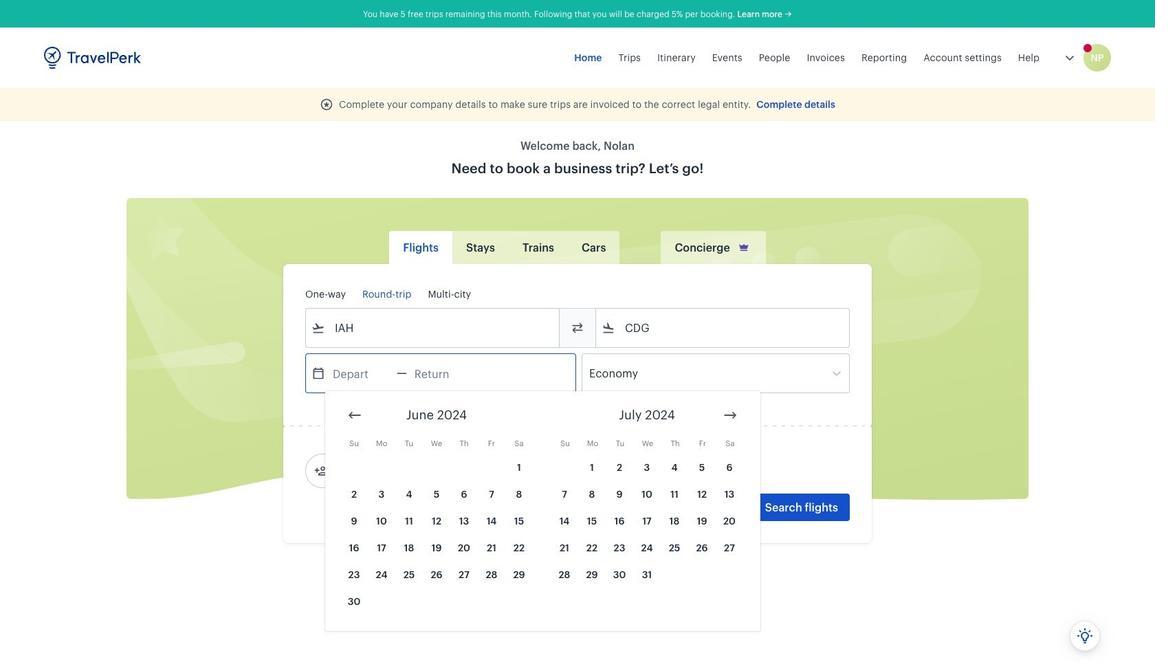 Task type: vqa. For each thing, say whether or not it's contained in the screenshot.
Add traveler SEARCH FIELD
no



Task type: locate. For each thing, give the bounding box(es) containing it.
Add first traveler search field
[[328, 460, 471, 482]]

move forward to switch to the next month. image
[[722, 407, 739, 424]]

move backward to switch to the previous month. image
[[347, 407, 363, 424]]

From search field
[[325, 317, 541, 339]]



Task type: describe. For each thing, give the bounding box(es) containing it.
Depart text field
[[325, 354, 397, 393]]

To search field
[[616, 317, 832, 339]]

calendar application
[[325, 391, 1156, 632]]

Return text field
[[407, 354, 479, 393]]



